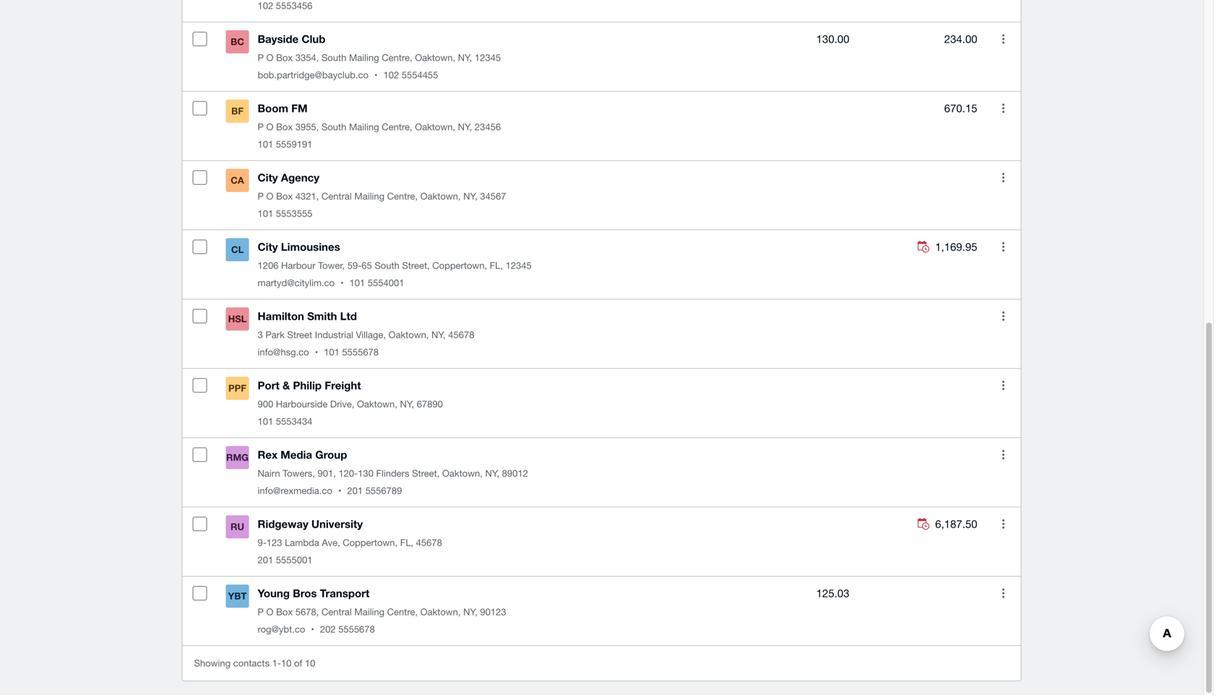 Task type: describe. For each thing, give the bounding box(es) containing it.
65
[[362, 260, 372, 272]]

ppf
[[228, 383, 246, 394]]

harbourside
[[276, 399, 328, 410]]

centre, for bayside club
[[382, 52, 412, 63]]

oaktown, inside young bros transport p o box 5678, central mailing centre, oaktown, ny, 90123 rog@ybt.co • 202 5555678
[[420, 607, 461, 618]]

bayside
[[258, 33, 299, 46]]

rog@ybt.co
[[258, 625, 305, 636]]

flinders
[[376, 468, 409, 480]]

more row options button for city limousines
[[989, 233, 1018, 262]]

south for fm
[[322, 122, 346, 133]]

towers,
[[283, 468, 315, 480]]

more row options image for boom fm
[[1002, 104, 1005, 113]]

street
[[287, 330, 312, 341]]

more row options image for port & philip freight
[[1002, 381, 1005, 391]]

ave,
[[322, 538, 340, 549]]

o for bayside
[[266, 52, 273, 63]]

ltd
[[340, 310, 357, 323]]

4321,
[[295, 191, 319, 202]]

young
[[258, 588, 290, 601]]

90123
[[480, 607, 506, 618]]

o inside young bros transport p o box 5678, central mailing centre, oaktown, ny, 90123 rog@ybt.co • 202 5555678
[[266, 607, 273, 618]]

boom
[[258, 102, 288, 115]]

234.00
[[944, 33, 977, 45]]

agency
[[281, 171, 319, 184]]

fl, inside city limousines 1206 harbour tower, 59-65 south street, coppertown, fl, 12345 martyd@citylim.co • 101 5554001
[[490, 260, 503, 272]]

box for bayside
[[276, 52, 293, 63]]

ny, inside hamilton smith ltd 3 park street industrial village, oaktown, ny, 45678 info@hsg.co • 101 5555678
[[431, 330, 446, 341]]

5678,
[[295, 607, 319, 618]]

125.03 link
[[816, 586, 849, 603]]

102 5553456
[[258, 0, 312, 11]]

900
[[258, 399, 273, 410]]

89012
[[502, 468, 528, 480]]

village,
[[356, 330, 386, 341]]

901,
[[318, 468, 336, 480]]

120-
[[339, 468, 358, 480]]

12345 for limousines
[[506, 260, 532, 272]]

young bros transport p o box 5678, central mailing centre, oaktown, ny, 90123 rog@ybt.co • 202 5555678
[[258, 588, 506, 636]]

box for boom
[[276, 122, 293, 133]]

3955,
[[295, 122, 319, 133]]

freight
[[325, 380, 361, 393]]

lambda
[[285, 538, 319, 549]]

port & philip freight 900 harbourside drive, oaktown, ny, 67890 101 5553434
[[258, 380, 443, 428]]

34567
[[480, 191, 506, 202]]

130.00
[[816, 33, 849, 45]]

limousines
[[281, 241, 340, 254]]

1,169.95 link
[[918, 239, 977, 256]]

p for boom fm
[[258, 122, 264, 133]]

more row options button for rex media group
[[989, 441, 1018, 470]]

oaktown, inside the port & philip freight 900 harbourside drive, oaktown, ny, 67890 101 5553434
[[357, 399, 397, 410]]

p for bayside club
[[258, 52, 264, 63]]

&
[[283, 380, 290, 393]]

central inside young bros transport p o box 5678, central mailing centre, oaktown, ny, 90123 rog@ybt.co • 202 5555678
[[322, 607, 352, 618]]

101 inside boom fm p o box 3955, south mailing centre, oaktown, ny, 23456 101 5559191
[[258, 139, 273, 150]]

1,169.95
[[935, 241, 977, 253]]

3
[[258, 330, 263, 341]]

670.15 link
[[944, 100, 977, 117]]

bob.partridge@bayclub.co
[[258, 70, 369, 81]]

media
[[281, 449, 312, 462]]

bf
[[231, 106, 243, 117]]

cl
[[231, 244, 244, 256]]

street, inside rex media group nairn towers, 901, 120-130 flinders street, oaktown, ny, 89012 info@rexmedia.co • 201 5556789
[[412, 468, 440, 480]]

ybt
[[228, 591, 247, 603]]

transport
[[320, 588, 369, 601]]

rmg
[[226, 453, 249, 464]]

park
[[265, 330, 285, 341]]

fl, inside the ridgeway university 9-123 lambda ave, coppertown, fl, 45678 201 5555001
[[400, 538, 413, 549]]

martyd@citylim.co
[[258, 278, 335, 289]]

101 inside hamilton smith ltd 3 park street industrial village, oaktown, ny, 45678 info@hsg.co • 101 5555678
[[324, 347, 340, 358]]

2 10 from the left
[[305, 659, 315, 670]]

ru
[[231, 522, 244, 533]]

67890
[[417, 399, 443, 410]]

contacts
[[233, 659, 270, 670]]

5553434
[[276, 416, 312, 428]]

ny, inside the port & philip freight 900 harbourside drive, oaktown, ny, 67890 101 5553434
[[400, 399, 414, 410]]

more row options button for ridgeway university
[[989, 510, 1018, 539]]

centre, inside young bros transport p o box 5678, central mailing centre, oaktown, ny, 90123 rog@ybt.co • 202 5555678
[[387, 607, 418, 618]]

5556789
[[365, 486, 402, 497]]

city for city limousines
[[258, 241, 278, 254]]

59-
[[347, 260, 362, 272]]

city limousines 1206 harbour tower, 59-65 south street, coppertown, fl, 12345 martyd@citylim.co • 101 5554001
[[258, 241, 532, 289]]

info@rexmedia.co
[[258, 486, 332, 497]]

5553456
[[276, 0, 312, 11]]

south inside city limousines 1206 harbour tower, 59-65 south street, coppertown, fl, 12345 martyd@citylim.co • 101 5554001
[[375, 260, 399, 272]]

670.15
[[944, 102, 977, 115]]

234.00 link
[[944, 31, 977, 48]]

hsl
[[228, 314, 247, 325]]

drive,
[[330, 399, 354, 410]]

45678 inside the ridgeway university 9-123 lambda ave, coppertown, fl, 45678 201 5555001
[[416, 538, 442, 549]]

central inside city agency p o box 4321, central mailing centre, oaktown, ny, 34567 101 5553555
[[322, 191, 352, 202]]

• inside rex media group nairn towers, 901, 120-130 flinders street, oaktown, ny, 89012 info@rexmedia.co • 201 5556789
[[338, 486, 341, 497]]

102 inside bayside club p o box 3354, south mailing centre, oaktown, ny, 12345 bob.partridge@bayclub.co • 102 5554455
[[383, 70, 399, 81]]

oaktown, inside rex media group nairn towers, 901, 120-130 flinders street, oaktown, ny, 89012 info@rexmedia.co • 201 5556789
[[442, 468, 483, 480]]

• inside bayside club p o box 3354, south mailing centre, oaktown, ny, 12345 bob.partridge@bayclub.co • 102 5554455
[[374, 70, 378, 81]]

more row options image for ridgeway university
[[1002, 520, 1005, 530]]

more row options button for city agency
[[989, 163, 1018, 192]]

hamilton smith ltd 3 park street industrial village, oaktown, ny, 45678 info@hsg.co • 101 5555678
[[258, 310, 474, 358]]

o for boom
[[266, 122, 273, 133]]

ny, inside rex media group nairn towers, 901, 120-130 flinders street, oaktown, ny, 89012 info@rexmedia.co • 201 5556789
[[485, 468, 499, 480]]

ridgeway
[[258, 518, 308, 531]]

ny, inside bayside club p o box 3354, south mailing centre, oaktown, ny, 12345 bob.partridge@bayclub.co • 102 5554455
[[458, 52, 472, 63]]

more row options image for bayside club
[[1002, 34, 1005, 44]]

6,187.50 link
[[918, 516, 977, 534]]

5553555
[[276, 208, 312, 219]]

5555678 inside hamilton smith ltd 3 park street industrial village, oaktown, ny, 45678 info@hsg.co • 101 5555678
[[342, 347, 379, 358]]

1-
[[272, 659, 281, 670]]

102 5553456 link
[[226, 0, 761, 13]]

rex media group nairn towers, 901, 120-130 flinders street, oaktown, ny, 89012 info@rexmedia.co • 201 5556789
[[258, 449, 528, 497]]

ny, inside boom fm p o box 3955, south mailing centre, oaktown, ny, 23456 101 5559191
[[458, 122, 472, 133]]

p inside young bros transport p o box 5678, central mailing centre, oaktown, ny, 90123 rog@ybt.co • 202 5555678
[[258, 607, 264, 618]]

showing
[[194, 659, 231, 670]]

202
[[320, 625, 336, 636]]

130
[[358, 468, 374, 480]]

smith
[[307, 310, 337, 323]]

of
[[294, 659, 302, 670]]

tower,
[[318, 260, 345, 272]]



Task type: locate. For each thing, give the bounding box(es) containing it.
0 horizontal spatial 201
[[258, 555, 273, 566]]

coppertown, inside the ridgeway university 9-123 lambda ave, coppertown, fl, 45678 201 5555001
[[343, 538, 398, 549]]

oaktown,
[[415, 52, 455, 63], [415, 122, 455, 133], [420, 191, 461, 202], [388, 330, 429, 341], [357, 399, 397, 410], [442, 468, 483, 480], [420, 607, 461, 618]]

125.03
[[816, 588, 849, 600]]

street, inside city limousines 1206 harbour tower, 59-65 south street, coppertown, fl, 12345 martyd@citylim.co • 101 5554001
[[402, 260, 430, 272]]

5 more row options button from the top
[[989, 302, 1018, 331]]

1 p from the top
[[258, 52, 264, 63]]

box inside boom fm p o box 3955, south mailing centre, oaktown, ny, 23456 101 5559191
[[276, 122, 293, 133]]

12345 inside bayside club p o box 3354, south mailing centre, oaktown, ny, 12345 bob.partridge@bayclub.co • 102 5554455
[[475, 52, 501, 63]]

6,187.50
[[935, 518, 977, 531]]

oaktown, right the drive,
[[357, 399, 397, 410]]

o down bayside
[[266, 52, 273, 63]]

o down young
[[266, 607, 273, 618]]

central up 202
[[322, 607, 352, 618]]

mailing for fm
[[349, 122, 379, 133]]

•
[[374, 70, 378, 81], [340, 278, 344, 289], [315, 347, 318, 358], [338, 486, 341, 497], [311, 625, 314, 636]]

city up 1206
[[258, 241, 278, 254]]

city
[[258, 171, 278, 184], [258, 241, 278, 254]]

ny,
[[458, 52, 472, 63], [458, 122, 472, 133], [463, 191, 478, 202], [431, 330, 446, 341], [400, 399, 414, 410], [485, 468, 499, 480], [463, 607, 478, 618]]

0 vertical spatial 201
[[347, 486, 363, 497]]

1 horizontal spatial 45678
[[448, 330, 474, 341]]

2 o from the top
[[266, 122, 273, 133]]

mailing up bob.partridge@bayclub.co
[[349, 52, 379, 63]]

2 vertical spatial more row options image
[[1002, 590, 1005, 599]]

ny, left the 34567
[[463, 191, 478, 202]]

box inside bayside club p o box 3354, south mailing centre, oaktown, ny, 12345 bob.partridge@bayclub.co • 102 5554455
[[276, 52, 293, 63]]

box inside city agency p o box 4321, central mailing centre, oaktown, ny, 34567 101 5553555
[[276, 191, 293, 202]]

south for club
[[322, 52, 346, 63]]

o inside city agency p o box 4321, central mailing centre, oaktown, ny, 34567 101 5553555
[[266, 191, 273, 202]]

fl, down the 34567
[[490, 260, 503, 272]]

p inside city agency p o box 4321, central mailing centre, oaktown, ny, 34567 101 5553555
[[258, 191, 264, 202]]

• down "industrial"
[[315, 347, 318, 358]]

more row options button for hamilton smith ltd
[[989, 302, 1018, 331]]

3 more row options image from the top
[[1002, 590, 1005, 599]]

p inside bayside club p o box 3354, south mailing centre, oaktown, ny, 12345 bob.partridge@bayclub.co • 102 5554455
[[258, 52, 264, 63]]

p for city agency
[[258, 191, 264, 202]]

city right ca
[[258, 171, 278, 184]]

ny, right village,
[[431, 330, 446, 341]]

4 o from the top
[[266, 607, 273, 618]]

more row options image for city limousines
[[1002, 243, 1005, 252]]

city agency p o box 4321, central mailing centre, oaktown, ny, 34567 101 5553555
[[258, 171, 506, 219]]

201 down "9-"
[[258, 555, 273, 566]]

0 horizontal spatial 10
[[281, 659, 291, 670]]

oaktown, inside boom fm p o box 3955, south mailing centre, oaktown, ny, 23456 101 5559191
[[415, 122, 455, 133]]

0 vertical spatial fl,
[[490, 260, 503, 272]]

south right 3955,
[[322, 122, 346, 133]]

12345
[[475, 52, 501, 63], [506, 260, 532, 272]]

3 more row options button from the top
[[989, 163, 1018, 192]]

ny, down "102 5553456" link on the top of the page
[[458, 52, 472, 63]]

10 left the of
[[281, 659, 291, 670]]

0 horizontal spatial 45678
[[416, 538, 442, 549]]

101 left the 5553555
[[258, 208, 273, 219]]

0 vertical spatial 5555678
[[342, 347, 379, 358]]

9-
[[258, 538, 267, 549]]

more row options button for boom fm
[[989, 94, 1018, 123]]

mailing for club
[[349, 52, 379, 63]]

o inside bayside club p o box 3354, south mailing centre, oaktown, ny, 12345 bob.partridge@bayclub.co • 102 5554455
[[266, 52, 273, 63]]

1 horizontal spatial 10
[[305, 659, 315, 670]]

23456
[[475, 122, 501, 133]]

south inside boom fm p o box 3955, south mailing centre, oaktown, ny, 23456 101 5559191
[[322, 122, 346, 133]]

south
[[322, 52, 346, 63], [322, 122, 346, 133], [375, 260, 399, 272]]

5555678 down village,
[[342, 347, 379, 358]]

1 vertical spatial city
[[258, 241, 278, 254]]

more row options image for city agency
[[1002, 173, 1005, 183]]

oaktown, inside city agency p o box 4321, central mailing centre, oaktown, ny, 34567 101 5553555
[[420, 191, 461, 202]]

201 inside the ridgeway university 9-123 lambda ave, coppertown, fl, 45678 201 5555001
[[258, 555, 273, 566]]

101 left 5559191
[[258, 139, 273, 150]]

1 horizontal spatial 201
[[347, 486, 363, 497]]

123
[[267, 538, 282, 549]]

info@hsg.co
[[258, 347, 309, 358]]

2 more row options image from the top
[[1002, 104, 1005, 113]]

oaktown, right village,
[[388, 330, 429, 341]]

central right 4321,
[[322, 191, 352, 202]]

more row options image for young bros transport
[[1002, 590, 1005, 599]]

o down boom at the left
[[266, 122, 273, 133]]

0 horizontal spatial 102
[[258, 0, 273, 11]]

1 vertical spatial south
[[322, 122, 346, 133]]

201 down 120-
[[347, 486, 363, 497]]

more row options image for rex media group
[[1002, 451, 1005, 460]]

130.00 link
[[816, 31, 849, 48]]

oaktown, left 90123
[[420, 607, 461, 618]]

101 inside the port & philip freight 900 harbourside drive, oaktown, ny, 67890 101 5553434
[[258, 416, 273, 428]]

hamilton
[[258, 310, 304, 323]]

6 more row options button from the top
[[989, 372, 1018, 401]]

ny, left 67890
[[400, 399, 414, 410]]

4 box from the top
[[276, 607, 293, 618]]

ny, inside city agency p o box 4321, central mailing centre, oaktown, ny, 34567 101 5553555
[[463, 191, 478, 202]]

• inside young bros transport p o box 5678, central mailing centre, oaktown, ny, 90123 rog@ybt.co • 202 5555678
[[311, 625, 314, 636]]

101
[[258, 139, 273, 150], [258, 208, 273, 219], [349, 278, 365, 289], [324, 347, 340, 358], [258, 416, 273, 428]]

102 left 5553456
[[258, 0, 273, 11]]

1 horizontal spatial 12345
[[506, 260, 532, 272]]

0 vertical spatial more row options image
[[1002, 243, 1005, 252]]

mailing inside boom fm p o box 3955, south mailing centre, oaktown, ny, 23456 101 5559191
[[349, 122, 379, 133]]

centre, for boom fm
[[382, 122, 412, 133]]

ca
[[231, 175, 244, 186]]

1 vertical spatial 5555678
[[338, 625, 375, 636]]

1 vertical spatial street,
[[412, 468, 440, 480]]

1 more row options image from the top
[[1002, 34, 1005, 44]]

2 more row options button from the top
[[989, 94, 1018, 123]]

1 city from the top
[[258, 171, 278, 184]]

box down bayside
[[276, 52, 293, 63]]

oaktown, left the 34567
[[420, 191, 461, 202]]

101 down 59-
[[349, 278, 365, 289]]

harbour
[[281, 260, 315, 272]]

p inside boom fm p o box 3955, south mailing centre, oaktown, ny, 23456 101 5559191
[[258, 122, 264, 133]]

1 vertical spatial 12345
[[506, 260, 532, 272]]

0 vertical spatial 12345
[[475, 52, 501, 63]]

ny, left the '23456' in the left top of the page
[[458, 122, 472, 133]]

1 box from the top
[[276, 52, 293, 63]]

mailing inside young bros transport p o box 5678, central mailing centre, oaktown, ny, 90123 rog@ybt.co • 202 5555678
[[354, 607, 385, 618]]

o left 4321,
[[266, 191, 273, 202]]

oaktown, left the '23456' in the left top of the page
[[415, 122, 455, 133]]

101 down "industrial"
[[324, 347, 340, 358]]

p
[[258, 52, 264, 63], [258, 122, 264, 133], [258, 191, 264, 202], [258, 607, 264, 618]]

• down 120-
[[338, 486, 341, 497]]

mailing inside bayside club p o box 3354, south mailing centre, oaktown, ny, 12345 bob.partridge@bayclub.co • 102 5554455
[[349, 52, 379, 63]]

0 vertical spatial central
[[322, 191, 352, 202]]

8 more row options button from the top
[[989, 510, 1018, 539]]

fl, down 5556789
[[400, 538, 413, 549]]

ny, inside young bros transport p o box 5678, central mailing centre, oaktown, ny, 90123 rog@ybt.co • 202 5555678
[[463, 607, 478, 618]]

box up rog@ybt.co
[[276, 607, 293, 618]]

philip
[[293, 380, 322, 393]]

more row options button for bayside club
[[989, 25, 1018, 54]]

1 more row options button from the top
[[989, 25, 1018, 54]]

1 horizontal spatial 102
[[383, 70, 399, 81]]

centre, inside city agency p o box 4321, central mailing centre, oaktown, ny, 34567 101 5553555
[[387, 191, 418, 202]]

centre, inside boom fm p o box 3955, south mailing centre, oaktown, ny, 23456 101 5559191
[[382, 122, 412, 133]]

p down young
[[258, 607, 264, 618]]

12345 for club
[[475, 52, 501, 63]]

city inside city agency p o box 4321, central mailing centre, oaktown, ny, 34567 101 5553555
[[258, 171, 278, 184]]

p left 4321,
[[258, 191, 264, 202]]

nairn
[[258, 468, 280, 480]]

5 more row options image from the top
[[1002, 451, 1005, 460]]

5555001
[[276, 555, 312, 566]]

1 vertical spatial central
[[322, 607, 352, 618]]

10 right the of
[[305, 659, 315, 670]]

more row options image
[[1002, 243, 1005, 252], [1002, 312, 1005, 321], [1002, 590, 1005, 599]]

• down tower,
[[340, 278, 344, 289]]

201
[[347, 486, 363, 497], [258, 555, 273, 566]]

more row options image for hamilton smith ltd
[[1002, 312, 1005, 321]]

1 vertical spatial 201
[[258, 555, 273, 566]]

102 inside "102 5553456" link
[[258, 0, 273, 11]]

ny, left 89012
[[485, 468, 499, 480]]

mailing inside city agency p o box 4321, central mailing centre, oaktown, ny, 34567 101 5553555
[[354, 191, 385, 202]]

industrial
[[315, 330, 353, 341]]

2 central from the top
[[322, 607, 352, 618]]

3 more row options image from the top
[[1002, 173, 1005, 183]]

45678 inside hamilton smith ltd 3 park street industrial village, oaktown, ny, 45678 info@hsg.co • 101 5555678
[[448, 330, 474, 341]]

1 o from the top
[[266, 52, 273, 63]]

1 vertical spatial coppertown,
[[343, 538, 398, 549]]

mailing
[[349, 52, 379, 63], [349, 122, 379, 133], [354, 191, 385, 202], [354, 607, 385, 618]]

bayside club p o box 3354, south mailing centre, oaktown, ny, 12345 bob.partridge@bayclub.co • 102 5554455
[[258, 33, 501, 81]]

0 vertical spatial 102
[[258, 0, 273, 11]]

street, right flinders
[[412, 468, 440, 480]]

1 horizontal spatial coppertown,
[[432, 260, 487, 272]]

3 p from the top
[[258, 191, 264, 202]]

0 vertical spatial south
[[322, 52, 346, 63]]

5555678 inside young bros transport p o box 5678, central mailing centre, oaktown, ny, 90123 rog@ybt.co • 202 5555678
[[338, 625, 375, 636]]

mailing down transport
[[354, 607, 385, 618]]

centre, inside bayside club p o box 3354, south mailing centre, oaktown, ny, 12345 bob.partridge@bayclub.co • 102 5554455
[[382, 52, 412, 63]]

5554001
[[368, 278, 404, 289]]

1206
[[258, 260, 279, 272]]

oaktown, inside bayside club p o box 3354, south mailing centre, oaktown, ny, 12345 bob.partridge@bayclub.co • 102 5554455
[[415, 52, 455, 63]]

p down boom at the left
[[258, 122, 264, 133]]

1 horizontal spatial fl,
[[490, 260, 503, 272]]

5559191
[[276, 139, 312, 150]]

coppertown, inside city limousines 1206 harbour tower, 59-65 south street, coppertown, fl, 12345 martyd@citylim.co • 101 5554001
[[432, 260, 487, 272]]

201 inside rex media group nairn towers, 901, 120-130 flinders street, oaktown, ny, 89012 info@rexmedia.co • 201 5556789
[[347, 486, 363, 497]]

4 p from the top
[[258, 607, 264, 618]]

coppertown,
[[432, 260, 487, 272], [343, 538, 398, 549]]

ridgeway university 9-123 lambda ave, coppertown, fl, 45678 201 5555001
[[258, 518, 442, 566]]

fm
[[291, 102, 308, 115]]

1 vertical spatial fl,
[[400, 538, 413, 549]]

• left 202
[[311, 625, 314, 636]]

3 o from the top
[[266, 191, 273, 202]]

0 horizontal spatial 12345
[[475, 52, 501, 63]]

more row options button
[[989, 25, 1018, 54], [989, 94, 1018, 123], [989, 163, 1018, 192], [989, 233, 1018, 262], [989, 302, 1018, 331], [989, 372, 1018, 401], [989, 441, 1018, 470], [989, 510, 1018, 539], [989, 580, 1018, 609]]

city for city agency
[[258, 171, 278, 184]]

0 horizontal spatial fl,
[[400, 538, 413, 549]]

3 box from the top
[[276, 191, 293, 202]]

box up 5559191
[[276, 122, 293, 133]]

boom fm p o box 3955, south mailing centre, oaktown, ny, 23456 101 5559191
[[258, 102, 501, 150]]

box for city
[[276, 191, 293, 202]]

ny, left 90123
[[463, 607, 478, 618]]

box inside young bros transport p o box 5678, central mailing centre, oaktown, ny, 90123 rog@ybt.co • 202 5555678
[[276, 607, 293, 618]]

1 vertical spatial 102
[[383, 70, 399, 81]]

101 inside city limousines 1206 harbour tower, 59-65 south street, coppertown, fl, 12345 martyd@citylim.co • 101 5554001
[[349, 278, 365, 289]]

centre, for city agency
[[387, 191, 418, 202]]

0 vertical spatial street,
[[402, 260, 430, 272]]

bros
[[293, 588, 317, 601]]

2 city from the top
[[258, 241, 278, 254]]

4 more row options button from the top
[[989, 233, 1018, 262]]

2 p from the top
[[258, 122, 264, 133]]

box up the 5553555
[[276, 191, 293, 202]]

club
[[302, 33, 325, 46]]

street, up 5554001
[[402, 260, 430, 272]]

• left 5554455
[[374, 70, 378, 81]]

south right 3354,
[[322, 52, 346, 63]]

mailing right 3955,
[[349, 122, 379, 133]]

5555678 right 202
[[338, 625, 375, 636]]

rex
[[258, 449, 278, 462]]

102
[[258, 0, 273, 11], [383, 70, 399, 81]]

o inside boom fm p o box 3955, south mailing centre, oaktown, ny, 23456 101 5559191
[[266, 122, 273, 133]]

1 vertical spatial more row options image
[[1002, 312, 1005, 321]]

central
[[322, 191, 352, 202], [322, 607, 352, 618]]

showing contacts 1-10 of 10
[[194, 659, 315, 670]]

bc
[[231, 36, 244, 47]]

• inside city limousines 1206 harbour tower, 59-65 south street, coppertown, fl, 12345 martyd@citylim.co • 101 5554001
[[340, 278, 344, 289]]

mailing for agency
[[354, 191, 385, 202]]

group
[[315, 449, 347, 462]]

7 more row options button from the top
[[989, 441, 1018, 470]]

south inside bayside club p o box 3354, south mailing centre, oaktown, ny, 12345 bob.partridge@bayclub.co • 102 5554455
[[322, 52, 346, 63]]

mailing right 4321,
[[354, 191, 385, 202]]

5554455
[[402, 70, 438, 81]]

city inside city limousines 1206 harbour tower, 59-65 south street, coppertown, fl, 12345 martyd@citylim.co • 101 5554001
[[258, 241, 278, 254]]

oaktown, left 89012
[[442, 468, 483, 480]]

o
[[266, 52, 273, 63], [266, 122, 273, 133], [266, 191, 273, 202], [266, 607, 273, 618]]

10
[[281, 659, 291, 670], [305, 659, 315, 670]]

3354,
[[295, 52, 319, 63]]

1 vertical spatial 45678
[[416, 538, 442, 549]]

101 down 900
[[258, 416, 273, 428]]

box
[[276, 52, 293, 63], [276, 122, 293, 133], [276, 191, 293, 202], [276, 607, 293, 618]]

9 more row options button from the top
[[989, 580, 1018, 609]]

2 vertical spatial south
[[375, 260, 399, 272]]

0 vertical spatial city
[[258, 171, 278, 184]]

4 more row options image from the top
[[1002, 381, 1005, 391]]

5555678
[[342, 347, 379, 358], [338, 625, 375, 636]]

south up 5554001
[[375, 260, 399, 272]]

0 horizontal spatial coppertown,
[[343, 538, 398, 549]]

fl,
[[490, 260, 503, 272], [400, 538, 413, 549]]

2 box from the top
[[276, 122, 293, 133]]

12345 inside city limousines 1206 harbour tower, 59-65 south street, coppertown, fl, 12345 martyd@citylim.co • 101 5554001
[[506, 260, 532, 272]]

more row options button for port & philip freight
[[989, 372, 1018, 401]]

university
[[311, 518, 363, 531]]

oaktown, up 5554455
[[415, 52, 455, 63]]

more row options button for young bros transport
[[989, 580, 1018, 609]]

p down bayside
[[258, 52, 264, 63]]

port
[[258, 380, 280, 393]]

1 10 from the left
[[281, 659, 291, 670]]

oaktown, inside hamilton smith ltd 3 park street industrial village, oaktown, ny, 45678 info@hsg.co • 101 5555678
[[388, 330, 429, 341]]

o for city
[[266, 191, 273, 202]]

more row options image
[[1002, 34, 1005, 44], [1002, 104, 1005, 113], [1002, 173, 1005, 183], [1002, 381, 1005, 391], [1002, 451, 1005, 460], [1002, 520, 1005, 530]]

0 vertical spatial 45678
[[448, 330, 474, 341]]

street,
[[402, 260, 430, 272], [412, 468, 440, 480]]

2 more row options image from the top
[[1002, 312, 1005, 321]]

• inside hamilton smith ltd 3 park street industrial village, oaktown, ny, 45678 info@hsg.co • 101 5555678
[[315, 347, 318, 358]]

102 left 5554455
[[383, 70, 399, 81]]

0 vertical spatial coppertown,
[[432, 260, 487, 272]]

6 more row options image from the top
[[1002, 520, 1005, 530]]

1 more row options image from the top
[[1002, 243, 1005, 252]]

45678
[[448, 330, 474, 341], [416, 538, 442, 549]]

1 central from the top
[[322, 191, 352, 202]]

101 inside city agency p o box 4321, central mailing centre, oaktown, ny, 34567 101 5553555
[[258, 208, 273, 219]]



Task type: vqa. For each thing, say whether or not it's contained in the screenshot.
accounts
no



